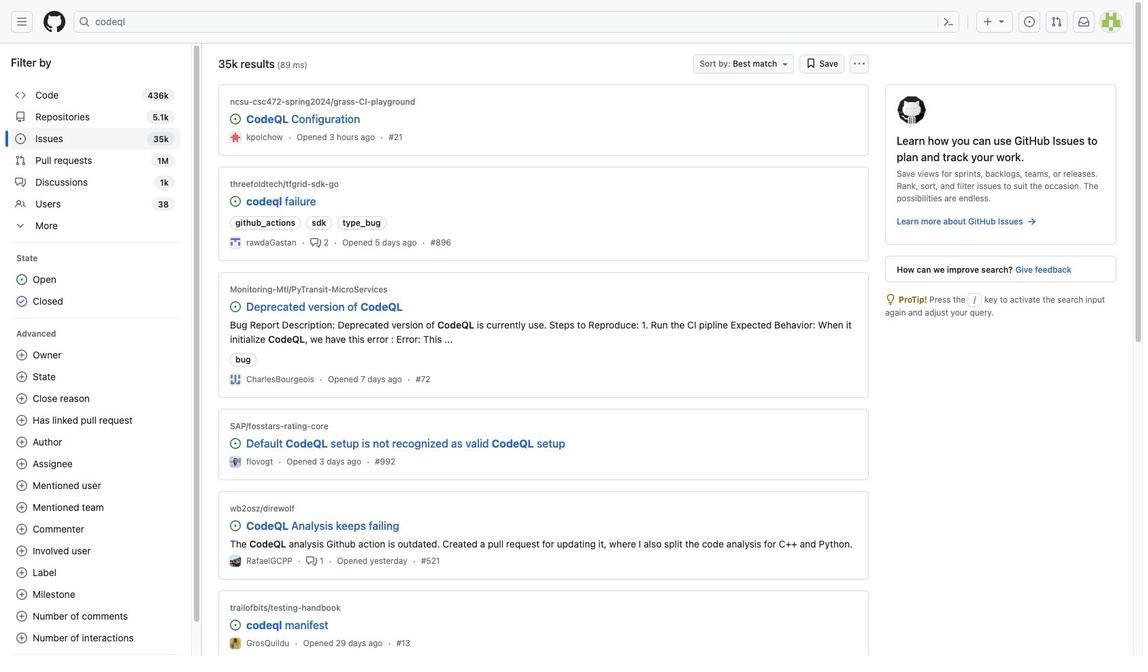 Task type: describe. For each thing, give the bounding box(es) containing it.
git pull request image
[[1051, 16, 1062, 27]]

plus image
[[982, 16, 993, 27]]

9 plus circle image from the top
[[16, 546, 27, 557]]

3 plus circle image from the top
[[16, 393, 27, 404]]

2 plus circle image from the top
[[16, 567, 27, 578]]

3 plus circle image from the top
[[16, 589, 27, 600]]

1 plus circle image from the top
[[16, 350, 27, 361]]

6 plus circle image from the top
[[16, 480, 27, 491]]

open column options image
[[854, 59, 865, 69]]

triangle down image
[[996, 16, 1007, 27]]

4 plus circle image from the top
[[16, 633, 27, 644]]

7 plus circle image from the top
[[16, 502, 27, 513]]

10 plus circle image from the top
[[16, 611, 27, 622]]



Task type: locate. For each thing, give the bounding box(es) containing it.
command palette image
[[943, 16, 954, 27]]

sc 9kayk9 0 image
[[15, 90, 26, 101], [15, 133, 26, 144], [15, 199, 26, 210], [310, 237, 321, 248], [16, 274, 27, 285], [16, 296, 27, 307], [230, 438, 241, 449]]

2 plus circle image from the top
[[16, 371, 27, 382]]

8 plus circle image from the top
[[16, 524, 27, 535]]

draggable pane splitter slider
[[200, 44, 203, 655]]

sc 9kayk9 0 image
[[806, 58, 817, 69], [15, 112, 26, 122], [230, 114, 241, 125], [15, 155, 26, 166], [15, 177, 26, 188], [230, 196, 241, 207], [1026, 216, 1037, 227], [15, 220, 26, 231], [885, 294, 896, 305], [230, 301, 241, 312], [230, 520, 241, 531], [306, 556, 317, 566], [230, 620, 241, 631]]

4 plus circle image from the top
[[16, 415, 27, 426]]

issue origami icon image
[[897, 96, 927, 127]]

5 plus circle image from the top
[[16, 459, 27, 469]]

plus circle image
[[16, 350, 27, 361], [16, 371, 27, 382], [16, 393, 27, 404], [16, 415, 27, 426], [16, 459, 27, 469], [16, 480, 27, 491], [16, 502, 27, 513], [16, 524, 27, 535], [16, 546, 27, 557], [16, 611, 27, 622]]

notifications image
[[1078, 16, 1089, 27]]

plus circle image
[[16, 437, 27, 448], [16, 567, 27, 578], [16, 589, 27, 600], [16, 633, 27, 644]]

1 plus circle image from the top
[[16, 437, 27, 448]]

issue opened image
[[1024, 16, 1035, 27]]

homepage image
[[44, 11, 65, 33]]

region
[[0, 44, 201, 655]]



Task type: vqa. For each thing, say whether or not it's contained in the screenshot.
1st plus circle icon from the top of the page
yes



